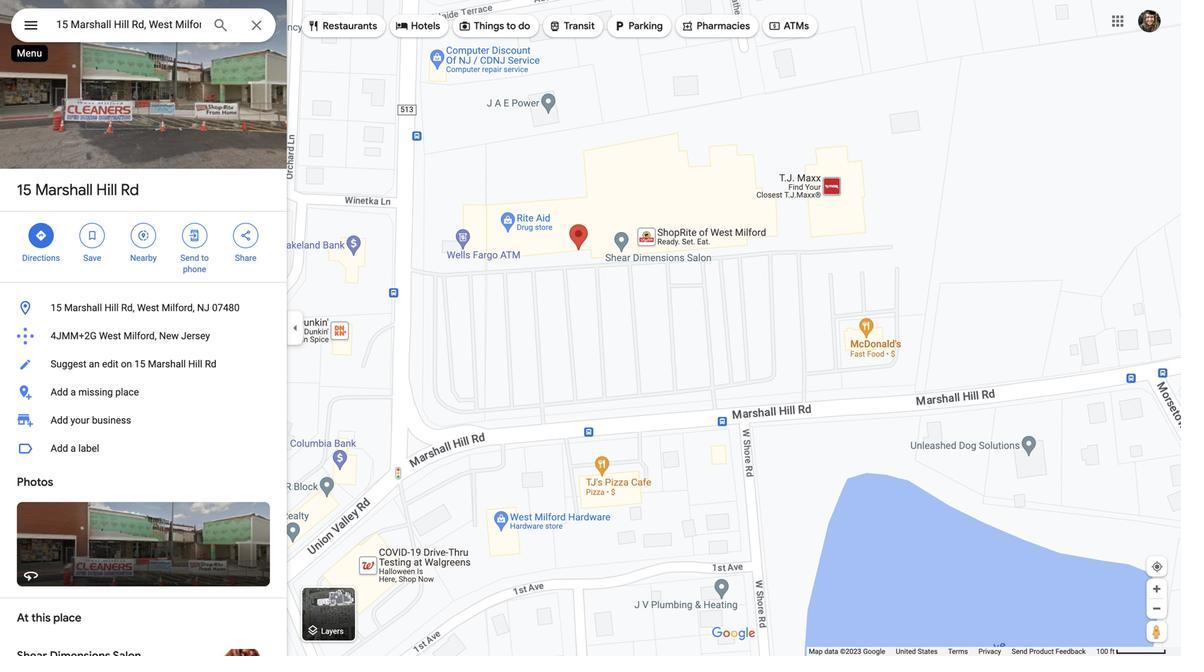 Task type: vqa. For each thing, say whether or not it's contained in the screenshot.


Task type: describe. For each thing, give the bounding box(es) containing it.
united
[[897, 648, 917, 656]]

collapse side panel image
[[288, 320, 303, 336]]

marshall for 15 marshall hill rd, west milford, nj 07480
[[64, 302, 102, 314]]

save
[[83, 253, 101, 263]]

15 marshall hill rd
[[17, 180, 139, 200]]

15 marshall hill rd, west milford, nj 07480 button
[[0, 294, 287, 322]]

united states button
[[897, 647, 938, 656]]

show your location image
[[1152, 561, 1164, 573]]

add your business
[[51, 415, 131, 426]]

this
[[31, 611, 51, 625]]

add a label
[[51, 443, 99, 454]]

suggest
[[51, 358, 86, 370]]

 atms
[[769, 18, 810, 34]]

hill for rd,
[[105, 302, 119, 314]]

atms
[[784, 20, 810, 32]]

zoom in image
[[1152, 584, 1163, 594]]

2 vertical spatial marshall
[[148, 358, 186, 370]]


[[35, 228, 47, 243]]

 search field
[[11, 8, 276, 45]]

a for label
[[71, 443, 76, 454]]

 transit
[[549, 18, 595, 34]]

phone
[[183, 265, 206, 274]]

add a label button
[[0, 435, 287, 463]]

map data ©2023 google
[[809, 648, 886, 656]]

15 marshall hill rd main content
[[0, 0, 287, 656]]

show street view coverage image
[[1147, 621, 1168, 642]]

states
[[918, 648, 938, 656]]

product
[[1030, 648, 1055, 656]]

privacy button
[[979, 647, 1002, 656]]

place inside add a missing place 'button'
[[115, 387, 139, 398]]

nearby
[[130, 253, 157, 263]]

new
[[159, 330, 179, 342]]


[[682, 18, 694, 34]]

100
[[1097, 648, 1109, 656]]

suggest an edit on 15 marshall hill rd
[[51, 358, 217, 370]]


[[23, 15, 39, 36]]

 things to do
[[459, 18, 531, 34]]

0 vertical spatial milford,
[[162, 302, 195, 314]]

google maps element
[[0, 0, 1182, 656]]

things
[[474, 20, 504, 32]]

share
[[235, 253, 257, 263]]

15 for 15 marshall hill rd, west milford, nj 07480
[[51, 302, 62, 314]]

 button
[[11, 8, 51, 45]]

layers
[[321, 627, 344, 636]]

1 horizontal spatial west
[[137, 302, 159, 314]]

send product feedback
[[1012, 648, 1087, 656]]

united states
[[897, 648, 938, 656]]

15 marshall hill rd, west milford, nj 07480
[[51, 302, 240, 314]]

 restaurants
[[307, 18, 378, 34]]

add a missing place button
[[0, 378, 287, 407]]

missing
[[78, 387, 113, 398]]

photos
[[17, 475, 53, 490]]

none field inside 15 marshall hill rd, west milford, nj 07480 field
[[56, 16, 201, 33]]

send to phone
[[180, 253, 209, 274]]

terms
[[949, 648, 969, 656]]


[[240, 228, 252, 243]]

to inside the send to phone
[[201, 253, 209, 263]]


[[307, 18, 320, 34]]

zoom out image
[[1152, 604, 1163, 614]]

add for add a label
[[51, 443, 68, 454]]

15 for 15 marshall hill rd
[[17, 180, 32, 200]]


[[396, 18, 409, 34]]


[[86, 228, 99, 243]]

jersey
[[181, 330, 210, 342]]

07480
[[212, 302, 240, 314]]

hotels
[[411, 20, 440, 32]]

2 vertical spatial 15
[[134, 358, 146, 370]]

your
[[71, 415, 90, 426]]

actions for 15 marshall hill rd region
[[0, 212, 287, 282]]

0 vertical spatial rd
[[121, 180, 139, 200]]

send product feedback button
[[1012, 647, 1087, 656]]



Task type: locate. For each thing, give the bounding box(es) containing it.
hill for rd
[[96, 180, 117, 200]]

send left product on the bottom right
[[1012, 648, 1028, 656]]

add your business link
[[0, 407, 287, 435]]

restaurants
[[323, 20, 378, 32]]

0 horizontal spatial send
[[180, 253, 199, 263]]

footer inside 'google maps' element
[[809, 647, 1097, 656]]


[[614, 18, 626, 34]]

place down on
[[115, 387, 139, 398]]

a left label
[[71, 443, 76, 454]]

1 a from the top
[[71, 387, 76, 398]]

add a missing place
[[51, 387, 139, 398]]

1 horizontal spatial to
[[507, 20, 516, 32]]


[[459, 18, 471, 34]]

None field
[[56, 16, 201, 33]]

a inside 'button'
[[71, 387, 76, 398]]

1 vertical spatial send
[[1012, 648, 1028, 656]]

place right 'this'
[[53, 611, 81, 625]]

1 vertical spatial to
[[201, 253, 209, 263]]

add left your
[[51, 415, 68, 426]]

google account: giulia masi  
(giulia.masi@adept.ai) image
[[1139, 10, 1162, 32]]

0 vertical spatial to
[[507, 20, 516, 32]]

1 horizontal spatial 15
[[51, 302, 62, 314]]

directions
[[22, 253, 60, 263]]

0 vertical spatial west
[[137, 302, 159, 314]]

on
[[121, 358, 132, 370]]

15 Marshall Hill Rd, West Milford, NJ 07480 field
[[11, 8, 276, 42]]

0 horizontal spatial 15
[[17, 180, 32, 200]]

 parking
[[614, 18, 663, 34]]

1 vertical spatial add
[[51, 415, 68, 426]]

0 horizontal spatial west
[[99, 330, 121, 342]]

1 horizontal spatial place
[[115, 387, 139, 398]]

1 horizontal spatial send
[[1012, 648, 1028, 656]]

privacy
[[979, 648, 1002, 656]]

an
[[89, 358, 100, 370]]

nj
[[197, 302, 210, 314]]


[[549, 18, 562, 34]]

send for send product feedback
[[1012, 648, 1028, 656]]

marshall
[[35, 180, 93, 200], [64, 302, 102, 314], [148, 358, 186, 370]]

hill down jersey
[[188, 358, 203, 370]]

add
[[51, 387, 68, 398], [51, 415, 68, 426], [51, 443, 68, 454]]

0 vertical spatial add
[[51, 387, 68, 398]]

feedback
[[1056, 648, 1087, 656]]

marshall up 4jmm+2g
[[64, 302, 102, 314]]

0 vertical spatial 15
[[17, 180, 32, 200]]

 pharmacies
[[682, 18, 751, 34]]

milford, left nj
[[162, 302, 195, 314]]

send up phone
[[180, 253, 199, 263]]

0 horizontal spatial milford,
[[124, 330, 157, 342]]

rd,
[[121, 302, 135, 314]]

marshall up 
[[35, 180, 93, 200]]

0 vertical spatial place
[[115, 387, 139, 398]]

15 up 4jmm+2g
[[51, 302, 62, 314]]

a for missing
[[71, 387, 76, 398]]

0 vertical spatial marshall
[[35, 180, 93, 200]]

rd up the 
[[121, 180, 139, 200]]

suggest an edit on 15 marshall hill rd button
[[0, 350, 287, 378]]

add inside 'button'
[[51, 387, 68, 398]]

map
[[809, 648, 823, 656]]

add inside button
[[51, 443, 68, 454]]

add for add a missing place
[[51, 387, 68, 398]]

0 horizontal spatial place
[[53, 611, 81, 625]]

send inside button
[[1012, 648, 1028, 656]]


[[188, 228, 201, 243]]

add left label
[[51, 443, 68, 454]]

marshall for 15 marshall hill rd
[[35, 180, 93, 200]]

0 horizontal spatial to
[[201, 253, 209, 263]]

rd
[[121, 180, 139, 200], [205, 358, 217, 370]]

transit
[[564, 20, 595, 32]]

to left do
[[507, 20, 516, 32]]

2 add from the top
[[51, 415, 68, 426]]

hill
[[96, 180, 117, 200], [105, 302, 119, 314], [188, 358, 203, 370]]

4jmm+2g west milford, new jersey
[[51, 330, 210, 342]]

milford,
[[162, 302, 195, 314], [124, 330, 157, 342]]

1 vertical spatial west
[[99, 330, 121, 342]]

2 a from the top
[[71, 443, 76, 454]]

4jmm+2g
[[51, 330, 97, 342]]

footer containing map data ©2023 google
[[809, 647, 1097, 656]]

footer
[[809, 647, 1097, 656]]

west
[[137, 302, 159, 314], [99, 330, 121, 342]]

2 vertical spatial hill
[[188, 358, 203, 370]]

send for send to phone
[[180, 253, 199, 263]]

rd down jersey
[[205, 358, 217, 370]]

to
[[507, 20, 516, 32], [201, 253, 209, 263]]

15
[[17, 180, 32, 200], [51, 302, 62, 314], [134, 358, 146, 370]]

marshall down new
[[148, 358, 186, 370]]

to inside the  things to do
[[507, 20, 516, 32]]

a inside button
[[71, 443, 76, 454]]

1 vertical spatial milford,
[[124, 330, 157, 342]]

pharmacies
[[697, 20, 751, 32]]

to up phone
[[201, 253, 209, 263]]

a left missing
[[71, 387, 76, 398]]

©2023
[[841, 648, 862, 656]]

1 vertical spatial 15
[[51, 302, 62, 314]]

1 vertical spatial rd
[[205, 358, 217, 370]]

west right rd,
[[137, 302, 159, 314]]

edit
[[102, 358, 119, 370]]

label
[[78, 443, 99, 454]]

 hotels
[[396, 18, 440, 34]]

a
[[71, 387, 76, 398], [71, 443, 76, 454]]

at this place
[[17, 611, 81, 625]]

1 vertical spatial hill
[[105, 302, 119, 314]]

15 up directions
[[17, 180, 32, 200]]

ft
[[1111, 648, 1115, 656]]

2 vertical spatial add
[[51, 443, 68, 454]]

google
[[864, 648, 886, 656]]

west up edit
[[99, 330, 121, 342]]

15 right on
[[134, 358, 146, 370]]

1 vertical spatial a
[[71, 443, 76, 454]]

terms button
[[949, 647, 969, 656]]

0 horizontal spatial rd
[[121, 180, 139, 200]]

1 vertical spatial place
[[53, 611, 81, 625]]

rd inside button
[[205, 358, 217, 370]]

do
[[519, 20, 531, 32]]

1 horizontal spatial milford,
[[162, 302, 195, 314]]

place
[[115, 387, 139, 398], [53, 611, 81, 625]]


[[769, 18, 782, 34]]

milford, down 15 marshall hill rd, west milford, nj 07480 button at the top of the page
[[124, 330, 157, 342]]


[[137, 228, 150, 243]]

2 horizontal spatial 15
[[134, 358, 146, 370]]

3 add from the top
[[51, 443, 68, 454]]

1 vertical spatial marshall
[[64, 302, 102, 314]]

add for add your business
[[51, 415, 68, 426]]

send inside the send to phone
[[180, 253, 199, 263]]

0 vertical spatial send
[[180, 253, 199, 263]]

1 horizontal spatial rd
[[205, 358, 217, 370]]

parking
[[629, 20, 663, 32]]

0 vertical spatial a
[[71, 387, 76, 398]]

4jmm+2g west milford, new jersey button
[[0, 322, 287, 350]]

0 vertical spatial hill
[[96, 180, 117, 200]]

business
[[92, 415, 131, 426]]

send
[[180, 253, 199, 263], [1012, 648, 1028, 656]]

1 add from the top
[[51, 387, 68, 398]]

at
[[17, 611, 29, 625]]

add down suggest
[[51, 387, 68, 398]]

100 ft button
[[1097, 648, 1167, 656]]

hill up 
[[96, 180, 117, 200]]

100 ft
[[1097, 648, 1115, 656]]

hill left rd,
[[105, 302, 119, 314]]

data
[[825, 648, 839, 656]]



